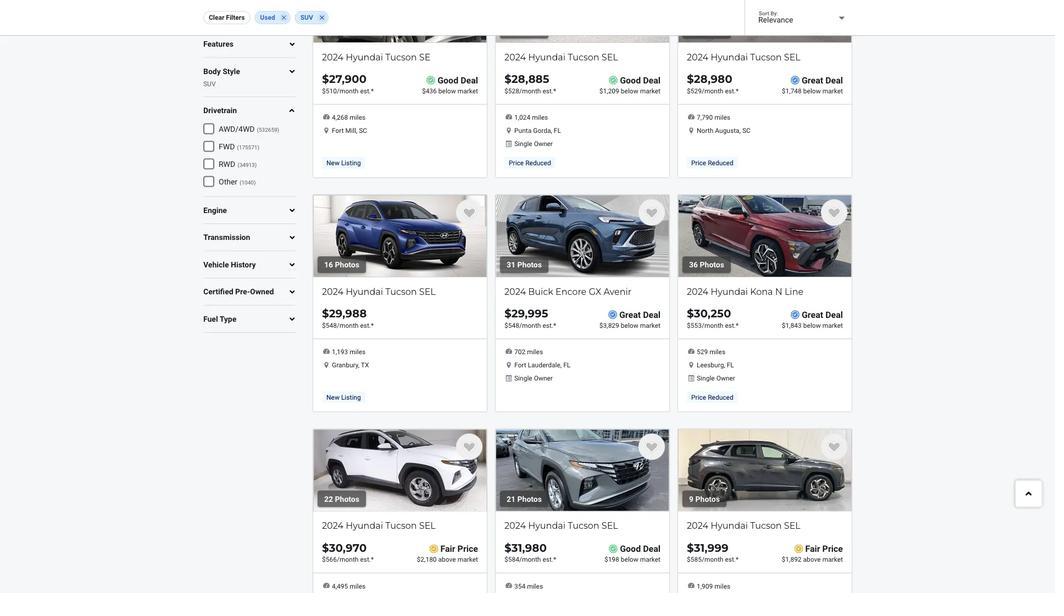 Task type: locate. For each thing, give the bounding box(es) containing it.
miles for 529 miles
[[710, 348, 725, 356]]

) inside fwd ( 175571 )
[[257, 144, 259, 151]]

suv right used button
[[300, 14, 313, 21]]

$1,892 above market
[[782, 556, 843, 564]]

market right $3,829
[[640, 322, 661, 329]]

lauderdale
[[528, 361, 560, 369]]

1 vertical spatial fort
[[514, 361, 526, 369]]

2024 hyundai tucson image for 31,980
[[496, 429, 669, 512]]

sc right mill
[[359, 127, 367, 134]]

single owner down punta gorda , fl
[[514, 140, 553, 148]]

market right $1,843
[[822, 322, 843, 329]]

30,250
[[694, 307, 731, 320]]

) down 532659
[[257, 144, 259, 151]]

photos button
[[683, 22, 731, 38]]

great deal up $1,748 below market
[[802, 75, 843, 85]]

market right $1,209
[[640, 87, 661, 95]]

2024 for 31,980
[[504, 521, 526, 531]]

below right the $198
[[621, 556, 638, 564]]

miles
[[350, 114, 366, 121], [532, 114, 548, 121], [715, 114, 730, 121], [350, 348, 366, 356], [527, 348, 543, 356], [710, 348, 725, 356], [350, 583, 366, 591], [527, 583, 543, 591], [715, 583, 730, 591]]

hyundai up 31,999
[[711, 521, 748, 531]]

miles up mill
[[350, 114, 366, 121]]

1 horizontal spatial fort
[[514, 361, 526, 369]]

sc right augusta
[[742, 127, 751, 134]]

1 sc from the left
[[359, 127, 367, 134]]

fl for 28,885
[[554, 127, 561, 134]]

below for 29,995
[[621, 322, 638, 329]]

miles right 1,909
[[715, 583, 730, 591]]

photos right 22
[[335, 495, 359, 504]]

0 horizontal spatial above
[[438, 556, 456, 564]]

engine
[[203, 206, 227, 215]]

market for 31,999
[[822, 556, 843, 564]]

sc for 28,980
[[742, 127, 751, 134]]

2024 hyundai tucson image
[[313, 0, 487, 43], [496, 0, 669, 43], [678, 0, 852, 43], [313, 195, 487, 277], [313, 429, 487, 512], [496, 429, 669, 512], [678, 429, 852, 512]]

548 inside $ 29,995 $ 548 /month est.*
[[508, 322, 519, 329]]

$ 29,988 $ 548 /month est.*
[[322, 307, 374, 329]]

market right $1,748
[[822, 87, 843, 95]]

( inside fwd ( 175571 )
[[237, 144, 239, 151]]

) inside other ( 1040 )
[[254, 180, 256, 186]]

/month est.* for 29,988
[[337, 322, 374, 329]]

below right $1,209
[[621, 87, 638, 95]]

/month est.* inside $ 29,988 $ 548 /month est.*
[[337, 322, 374, 329]]

single owner for 28,885
[[514, 140, 553, 148]]

28,980
[[694, 72, 732, 86]]

2 sc from the left
[[742, 127, 751, 134]]

fl right leesburg
[[727, 361, 734, 369]]

$
[[322, 72, 329, 86], [504, 72, 511, 86], [687, 72, 694, 86], [322, 87, 326, 95], [504, 87, 508, 95], [687, 87, 691, 95], [322, 307, 329, 320], [504, 307, 511, 320], [687, 307, 694, 320], [322, 322, 326, 329], [504, 322, 508, 329], [687, 322, 691, 329], [322, 541, 329, 555], [504, 541, 511, 555], [687, 541, 694, 555], [322, 556, 326, 564], [504, 556, 508, 564], [687, 556, 691, 564]]

) for awd/4wd
[[277, 127, 279, 133]]

) down '175571'
[[255, 162, 257, 169]]

great up $3,829 below market on the right
[[619, 310, 641, 320]]

0 horizontal spatial price
[[458, 544, 478, 555]]

/month est.* inside $ 27,900 $ 510 /month est.*
[[337, 87, 374, 95]]

16 photos
[[324, 260, 359, 269]]

single for 28,885
[[514, 140, 532, 148]]

deal up $198 below market
[[643, 544, 661, 555]]

2 fair price from the left
[[805, 544, 843, 555]]

2024 up 31,980 at the bottom
[[504, 521, 526, 531]]

new listing
[[326, 159, 361, 167], [326, 394, 361, 401]]

price reduced down leesburg
[[691, 394, 733, 401]]

548 down the 29,995
[[508, 322, 519, 329]]

deal for 29,995
[[643, 310, 661, 320]]

1,909 miles
[[697, 583, 730, 591]]

$198
[[604, 556, 619, 564]]

1 price from the left
[[458, 544, 478, 555]]

great up $1,843 below market
[[802, 310, 823, 320]]

354 miles
[[514, 583, 543, 591]]

$1,748 below market
[[782, 87, 843, 95]]

) down 34913
[[254, 180, 256, 186]]

1040
[[242, 180, 254, 186]]

awd/4wd ( 532659 )
[[219, 125, 279, 134]]

market for 27,900
[[458, 87, 478, 95]]

1 vertical spatial suv
[[203, 80, 216, 88]]

fwd ( 175571 )
[[219, 142, 259, 152]]

529 down 28,980
[[691, 87, 702, 95]]

leesburg
[[697, 361, 724, 369]]

/month est.* inside $ 30,250 $ 553 /month est.*
[[702, 322, 739, 329]]

/month est.* down 31,999
[[702, 556, 739, 564]]

22 photos
[[324, 495, 359, 504]]

$436 below market
[[422, 87, 478, 95]]

sel for 28,885
[[602, 52, 618, 62]]

deal up $1,843 below market
[[825, 310, 843, 320]]

/month est.* for 31,999
[[702, 556, 739, 564]]

photos
[[331, 26, 355, 35], [700, 26, 724, 35], [335, 260, 359, 269], [517, 260, 542, 269], [700, 260, 724, 269], [335, 495, 359, 504], [517, 495, 542, 504], [695, 495, 720, 504]]

tucson for 30,970
[[385, 521, 417, 531]]

hyundai up '27,900'
[[346, 52, 383, 62]]

1 above from the left
[[438, 556, 456, 564]]

miles for 7,790 miles
[[715, 114, 730, 121]]

) right awd/4wd
[[277, 127, 279, 133]]

sel
[[602, 52, 618, 62], [784, 52, 801, 62], [419, 286, 436, 297], [419, 521, 436, 531], [602, 521, 618, 531], [784, 521, 801, 531]]

0 vertical spatial fort
[[332, 127, 344, 134]]

2024 hyundai tucson sel up 31,980 at the bottom
[[504, 521, 618, 531]]

above right $1,892
[[803, 556, 821, 564]]

single owner for 29,995
[[514, 374, 553, 382]]

miles right 4,495
[[350, 583, 366, 591]]

good for 31,980
[[620, 544, 641, 555]]

price up $2,180 above market
[[458, 544, 478, 555]]

2024 hyundai kona n line
[[687, 286, 803, 297]]

miles up fort lauderdale , fl
[[527, 348, 543, 356]]

$1,843
[[782, 322, 802, 329]]

1 548 from the left
[[326, 322, 337, 329]]

below
[[438, 87, 456, 95], [621, 87, 638, 95], [803, 87, 821, 95], [621, 322, 638, 329], [803, 322, 821, 329], [621, 556, 638, 564]]

2024 for 30,250
[[687, 286, 708, 297]]

se
[[419, 52, 430, 62]]

tucson
[[385, 52, 417, 62], [568, 52, 599, 62], [750, 52, 782, 62], [385, 286, 417, 297], [385, 521, 417, 531], [568, 521, 599, 531], [750, 521, 782, 531]]

used button
[[255, 11, 291, 24]]

price for 30,970
[[458, 544, 478, 555]]

1 fair from the left
[[440, 544, 455, 555]]

2024 for 29,995
[[504, 286, 526, 297]]

miles up north augusta , sc
[[715, 114, 730, 121]]

photos for 31,999
[[695, 495, 720, 504]]

below right $1,843
[[803, 322, 821, 329]]

photos for 31,980
[[517, 495, 542, 504]]

sel for 30,970
[[419, 521, 436, 531]]

( right rwd
[[238, 162, 239, 169]]

0 horizontal spatial fl
[[554, 127, 561, 134]]

2024 up '27,900'
[[322, 52, 343, 62]]

fuel
[[203, 315, 218, 324]]

$ 28,885 $ 528 /month est.*
[[504, 72, 556, 95]]

great deal
[[802, 75, 843, 85], [619, 310, 661, 320], [802, 310, 843, 320]]

photos right 6
[[331, 26, 355, 35]]

price up $1,892 above market
[[822, 544, 843, 555]]

354
[[514, 583, 525, 591]]

7,790 miles
[[697, 114, 730, 121]]

miles for 4,495 miles
[[350, 583, 366, 591]]

548 down 29,988
[[326, 322, 337, 329]]

hyundai for 31,999
[[711, 521, 748, 531]]

1 vertical spatial new listing
[[326, 394, 361, 401]]

1 new listing from the top
[[326, 159, 361, 167]]

price reduced down punta
[[509, 159, 551, 167]]

deal for 30,250
[[825, 310, 843, 320]]

0 vertical spatial suv
[[300, 14, 313, 21]]

( up '175571'
[[257, 127, 259, 133]]

( inside rwd ( 34913 )
[[238, 162, 239, 169]]

tucson for 28,980
[[750, 52, 782, 62]]

584
[[508, 556, 519, 564]]

good deal up '$1,209 below market'
[[620, 75, 661, 85]]

529
[[691, 87, 702, 95], [697, 348, 708, 356]]

/month est.* down "30,970"
[[337, 556, 374, 564]]

1 horizontal spatial fair price
[[805, 544, 843, 555]]

0 horizontal spatial fair
[[440, 544, 455, 555]]

1 horizontal spatial fair
[[805, 544, 820, 555]]

above
[[438, 556, 456, 564], [803, 556, 821, 564]]

below right $436
[[438, 87, 456, 95]]

528
[[508, 87, 519, 95]]

/month est.* inside $ 30,970 $ 566 /month est.*
[[337, 556, 374, 564]]

below right $1,748
[[803, 87, 821, 95]]

owner for 30,250
[[716, 374, 735, 382]]

deal
[[461, 75, 478, 85], [643, 75, 661, 85], [825, 75, 843, 85], [643, 310, 661, 320], [825, 310, 843, 320], [643, 544, 661, 555]]

/month est.* inside $ 28,885 $ 528 /month est.*
[[519, 87, 556, 95]]

34913
[[239, 162, 255, 169]]

sc
[[359, 127, 367, 134], [742, 127, 751, 134]]

photos right '31' at the top of the page
[[517, 260, 542, 269]]

photos right 16
[[335, 260, 359, 269]]

1 fair price from the left
[[440, 544, 478, 555]]

drivetrain
[[203, 106, 237, 115]]

0 horizontal spatial fort
[[332, 127, 344, 134]]

/month est.* inside $ 29,995 $ 548 /month est.*
[[519, 322, 556, 329]]

2024 hyundai tucson sel up 31,999
[[687, 521, 801, 531]]

fair up $1,892 above market
[[805, 544, 820, 555]]

/month est.* inside $ 28,980 $ 529 /month est.*
[[702, 87, 739, 95]]

2024 hyundai tucson sel up 28,885
[[504, 52, 618, 62]]

2024 hyundai tucson image for 27,900
[[313, 0, 487, 43]]

1 horizontal spatial 548
[[508, 322, 519, 329]]

granbury
[[332, 361, 358, 369]]

photos for 27,900
[[331, 26, 355, 35]]

suv down body
[[203, 80, 216, 88]]

photos right 21
[[517, 495, 542, 504]]

/month est.* for 28,980
[[702, 87, 739, 95]]

2024 hyundai tucson sel up 28,980
[[687, 52, 801, 62]]

good deal up $436 below market at the top left of page
[[438, 75, 478, 85]]

)
[[277, 127, 279, 133], [257, 144, 259, 151], [255, 162, 257, 169], [254, 180, 256, 186]]

fort down 702
[[514, 361, 526, 369]]

1 horizontal spatial suv
[[300, 14, 313, 21]]

miles up the gorda
[[532, 114, 548, 121]]

below for 30,250
[[803, 322, 821, 329]]

0 horizontal spatial fair price
[[440, 544, 478, 555]]

fort for 27,900
[[332, 127, 344, 134]]

fl right lauderdale
[[563, 361, 571, 369]]

2024 buick encore gx avenir
[[504, 286, 632, 297]]

below right $3,829
[[621, 322, 638, 329]]

$ 30,970 $ 566 /month est.*
[[322, 541, 374, 564]]

( right other
[[240, 180, 242, 186]]

/month est.* inside $ 31,980 $ 584 /month est.*
[[519, 556, 556, 564]]

hyundai for 28,885
[[528, 52, 565, 62]]

good up $198 below market
[[620, 544, 641, 555]]

above right $2,180
[[438, 556, 456, 564]]

fort
[[332, 127, 344, 134], [514, 361, 526, 369]]

deal up $3,829 below market on the right
[[643, 310, 661, 320]]

great deal up $1,843 below market
[[802, 310, 843, 320]]

deal up $436 below market at the top left of page
[[461, 75, 478, 85]]

/month est.* down 31,980 at the bottom
[[519, 556, 556, 564]]

$ 29,995 $ 548 /month est.*
[[504, 307, 556, 329]]

2024 up 28,980
[[687, 52, 708, 62]]

0 horizontal spatial 548
[[326, 322, 337, 329]]

0 vertical spatial 529
[[691, 87, 702, 95]]

0 horizontal spatial suv
[[203, 80, 216, 88]]

/month est.* down 28,885
[[519, 87, 556, 95]]

hyundai up 28,885
[[528, 52, 565, 62]]

good for 28,885
[[620, 75, 641, 85]]

owner
[[534, 140, 553, 148], [534, 374, 553, 382], [716, 374, 735, 382]]

deal for 28,980
[[825, 75, 843, 85]]

north
[[697, 127, 713, 134]]

fl
[[554, 127, 561, 134], [563, 361, 571, 369], [727, 361, 734, 369]]

below for 27,900
[[438, 87, 456, 95]]

miles up granbury , tx
[[350, 348, 366, 356]]

31 photos
[[507, 260, 542, 269]]

/month est.* down '27,900'
[[337, 87, 374, 95]]

sel for 31,999
[[784, 521, 801, 531]]

2 new listing from the top
[[326, 394, 361, 401]]

good deal up $198 below market
[[620, 544, 661, 555]]

2024 for 31,999
[[687, 521, 708, 531]]

2 above from the left
[[803, 556, 821, 564]]

/month est.*
[[337, 87, 374, 95], [519, 87, 556, 95], [702, 87, 739, 95], [337, 322, 374, 329], [519, 322, 556, 329], [702, 322, 739, 329], [337, 556, 374, 564], [519, 556, 556, 564], [702, 556, 739, 564]]

2 548 from the left
[[508, 322, 519, 329]]

/month est.* down 28,980
[[702, 87, 739, 95]]

new listing for 2024 hyundai tucson sel
[[326, 394, 361, 401]]

1 horizontal spatial price
[[822, 544, 843, 555]]

market right $1,892
[[822, 556, 843, 564]]

new listing down granbury
[[326, 394, 361, 401]]

miles right the 354
[[527, 583, 543, 591]]

good up '$1,209 below market'
[[620, 75, 641, 85]]

2 price from the left
[[822, 544, 843, 555]]

great deal for 29,995
[[619, 310, 661, 320]]

hyundai up 31,980 at the bottom
[[528, 521, 565, 531]]

market right $436
[[458, 87, 478, 95]]

awd/4wd
[[219, 125, 255, 134]]

1 horizontal spatial fl
[[563, 361, 571, 369]]

single
[[514, 140, 532, 148], [514, 374, 532, 382], [697, 374, 715, 382]]

photos right the 9
[[695, 495, 720, 504]]

price reduced down north
[[691, 159, 733, 167]]

/month est.* for 27,900
[[337, 87, 374, 95]]

used
[[260, 14, 275, 21]]

2024 hyundai tucson image for 31,999
[[678, 429, 852, 512]]

miles for 354 miles
[[527, 583, 543, 591]]

) inside awd/4wd ( 532659 )
[[277, 127, 279, 133]]

529 up leesburg
[[697, 348, 708, 356]]

22
[[324, 495, 333, 504]]

great up $1,748 below market
[[802, 75, 823, 85]]

( inside awd/4wd ( 532659 )
[[257, 127, 259, 133]]

2024 hyundai tucson sel up 29,988
[[322, 286, 436, 297]]

) inside rwd ( 34913 )
[[255, 162, 257, 169]]

( inside other ( 1040 )
[[240, 180, 242, 186]]

tucson for 28,885
[[568, 52, 599, 62]]

photos right 36
[[700, 260, 724, 269]]

great deal for 30,250
[[802, 310, 843, 320]]

$ 27,900 $ 510 /month est.*
[[322, 72, 374, 95]]

2024 buick encore gx image
[[496, 195, 669, 277]]

fair for 31,999
[[805, 544, 820, 555]]

( for fwd
[[237, 144, 239, 151]]

hyundai
[[346, 52, 383, 62], [528, 52, 565, 62], [711, 52, 748, 62], [346, 286, 383, 297], [711, 286, 748, 297], [346, 521, 383, 531], [528, 521, 565, 531], [711, 521, 748, 531]]

vehicle history
[[203, 260, 256, 269]]

$3,829 below market
[[599, 322, 661, 329]]

owner down lauderdale
[[534, 374, 553, 382]]

deal up $1,748 below market
[[825, 75, 843, 85]]

single owner down fort lauderdale , fl
[[514, 374, 553, 382]]

2024 up 31,999
[[687, 521, 708, 531]]

1,024
[[514, 114, 530, 121]]

other ( 1040 )
[[219, 178, 256, 187]]

2024 hyundai tucson sel up "30,970"
[[322, 521, 436, 531]]

$2,180 above market
[[417, 556, 478, 564]]

0 horizontal spatial sc
[[359, 127, 367, 134]]

548 inside $ 29,988 $ 548 /month est.*
[[326, 322, 337, 329]]

single down fort lauderdale , fl
[[514, 374, 532, 382]]

below for 31,980
[[621, 556, 638, 564]]

market for 29,995
[[640, 322, 661, 329]]

hyundai up "30,970"
[[346, 521, 383, 531]]

hyundai up 29,988
[[346, 286, 383, 297]]

good deal for 27,900
[[438, 75, 478, 85]]

31
[[507, 260, 516, 269]]

2 fair from the left
[[805, 544, 820, 555]]

deal up '$1,209 below market'
[[643, 75, 661, 85]]

/month est.* down the 29,995
[[519, 322, 556, 329]]

single down punta
[[514, 140, 532, 148]]

miles for 1,193 miles
[[350, 348, 366, 356]]

2024 hyundai tucson image for 30,970
[[313, 429, 487, 512]]

hyundai for 30,970
[[346, 521, 383, 531]]

0 vertical spatial new listing
[[326, 159, 361, 167]]

single owner
[[514, 140, 553, 148], [514, 374, 553, 382], [697, 374, 735, 382]]

21
[[507, 495, 516, 504]]

( for other
[[240, 180, 242, 186]]

other
[[219, 178, 237, 187]]

/month est.* down 29,988
[[337, 322, 374, 329]]

miles up leesburg , fl
[[710, 348, 725, 356]]

punta gorda , fl
[[514, 127, 561, 134]]

1 horizontal spatial sc
[[742, 127, 751, 134]]

below for 28,980
[[803, 87, 821, 95]]

new listing for 2024 hyundai tucson se
[[326, 159, 361, 167]]

1 horizontal spatial above
[[803, 556, 821, 564]]

/month est.* inside $ 31,999 $ 585 /month est.*
[[702, 556, 739, 564]]

leesburg , fl
[[697, 361, 734, 369]]

single for 30,250
[[697, 374, 715, 382]]

21 photos
[[507, 495, 542, 504]]



Task type: vqa. For each thing, say whether or not it's contained in the screenshot.
$ 31,980 $ 584 /month est.*
yes



Task type: describe. For each thing, give the bounding box(es) containing it.
548 for 29,988
[[326, 322, 337, 329]]

color
[[203, 12, 222, 22]]

suv inside button
[[300, 14, 313, 21]]

fl for 29,995
[[563, 361, 571, 369]]

market for 28,980
[[822, 87, 843, 95]]

filters
[[226, 14, 245, 21]]

2024 hyundai kona image
[[678, 195, 852, 277]]

510
[[326, 87, 337, 95]]

529 inside $ 28,980 $ 529 /month est.*
[[691, 87, 702, 95]]

certified
[[203, 288, 233, 297]]

6 photos
[[324, 26, 355, 35]]

553
[[691, 322, 702, 329]]

31,999
[[694, 541, 729, 555]]

line
[[785, 286, 803, 297]]

532659
[[259, 127, 277, 133]]

/month est.* for 30,250
[[702, 322, 739, 329]]

rwd
[[219, 160, 235, 169]]

2024 for 27,900
[[322, 52, 343, 62]]

owner for 29,995
[[534, 374, 553, 382]]

$3,829
[[599, 322, 619, 329]]

9 photos
[[689, 495, 720, 504]]

tucson for 31,980
[[568, 521, 599, 531]]

photos for 29,995
[[517, 260, 542, 269]]

) for other
[[254, 180, 256, 186]]

body
[[203, 67, 221, 76]]

fwd
[[219, 142, 235, 152]]

augusta
[[715, 127, 739, 134]]

good deal for 28,885
[[620, 75, 661, 85]]

/month est.* for 29,995
[[519, 322, 556, 329]]

clear filters
[[209, 14, 245, 21]]

sel for 31,980
[[602, 521, 618, 531]]

below for 28,885
[[621, 87, 638, 95]]

above for 30,970
[[438, 556, 456, 564]]

28,885
[[511, 72, 549, 86]]

miles for 702 miles
[[527, 348, 543, 356]]

) for rwd
[[255, 162, 257, 169]]

features
[[203, 40, 234, 49]]

2024 up 29,988
[[322, 286, 343, 297]]

mill
[[345, 127, 356, 134]]

fort for 29,995
[[514, 361, 526, 369]]

( for awd/4wd
[[257, 127, 259, 133]]

deal for 28,885
[[643, 75, 661, 85]]

) for fwd
[[257, 144, 259, 151]]

2024 hyundai tucson sel for 28,980
[[687, 52, 801, 62]]

hyundai for 30,250
[[711, 286, 748, 297]]

tx
[[361, 361, 369, 369]]

market for 28,885
[[640, 87, 661, 95]]

photos for 30,970
[[335, 495, 359, 504]]

4,268 miles
[[332, 114, 366, 121]]

4,268
[[332, 114, 348, 121]]

vehicle
[[203, 260, 229, 269]]

great for 29,995
[[619, 310, 641, 320]]

n
[[775, 286, 782, 297]]

, for 29,995
[[560, 361, 562, 369]]

2024 hyundai tucson se
[[322, 52, 430, 62]]

36
[[689, 260, 698, 269]]

2 horizontal spatial fl
[[727, 361, 734, 369]]

1 vertical spatial 529
[[697, 348, 708, 356]]

7,790
[[697, 114, 713, 121]]

punta
[[514, 127, 532, 134]]

2024 hyundai tucson sel for 31,999
[[687, 521, 801, 531]]

$1,209
[[599, 87, 619, 95]]

hyundai for 27,900
[[346, 52, 383, 62]]

fair price for 30,970
[[440, 544, 478, 555]]

1,193
[[332, 348, 348, 356]]

good for 27,900
[[438, 75, 458, 85]]

clear
[[209, 14, 224, 21]]

36 photos
[[689, 260, 724, 269]]

owned
[[250, 288, 274, 297]]

clear filters button
[[203, 11, 250, 24]]

2024 hyundai tucson sel for 31,980
[[504, 521, 618, 531]]

, for 28,980
[[739, 127, 741, 134]]

price for 31,999
[[822, 544, 843, 555]]

/month est.* for 28,885
[[519, 87, 556, 95]]

single owner for 30,250
[[697, 374, 735, 382]]

, for 27,900
[[356, 127, 357, 134]]

tucson for 31,999
[[750, 521, 782, 531]]

$1,843 below market
[[782, 322, 843, 329]]

tucson for 27,900
[[385, 52, 417, 62]]

great for 30,250
[[802, 310, 823, 320]]

good deal for 31,980
[[620, 544, 661, 555]]

suv inside body style suv
[[203, 80, 216, 88]]

great for 28,980
[[802, 75, 823, 85]]

/month est.* for 30,970
[[337, 556, 374, 564]]

style
[[223, 67, 240, 76]]

certified pre-owned
[[203, 288, 274, 297]]

single for 29,995
[[514, 374, 532, 382]]

market for 30,970
[[458, 556, 478, 564]]

29,988
[[329, 307, 367, 320]]

miles for 1,024 miles
[[532, 114, 548, 121]]

566
[[326, 556, 337, 564]]

transmission
[[203, 233, 250, 242]]

1,909
[[697, 583, 713, 591]]

price reduced for 28,885
[[509, 159, 551, 167]]

fort mill , sc
[[332, 127, 367, 134]]

fair for 30,970
[[440, 544, 455, 555]]

548 for 29,995
[[508, 322, 519, 329]]

sc for 27,900
[[359, 127, 367, 134]]

$2,180
[[417, 556, 437, 564]]

702
[[514, 348, 525, 356]]

16
[[324, 260, 333, 269]]

sel for 28,980
[[784, 52, 801, 62]]

$1,892
[[782, 556, 802, 564]]

585
[[691, 556, 702, 564]]

$ 28,980 $ 529 /month est.*
[[687, 72, 739, 95]]

2024 hyundai tucson image for 28,980
[[678, 0, 852, 43]]

photos inside button
[[700, 26, 724, 35]]

rwd ( 34913 )
[[219, 160, 257, 169]]

$ 31,999 $ 585 /month est.*
[[687, 541, 739, 564]]

miles for 1,909 miles
[[715, 583, 730, 591]]

photos for 30,250
[[700, 260, 724, 269]]

30,970
[[329, 541, 367, 555]]

price reduced for 30,250
[[691, 394, 733, 401]]

$436
[[422, 87, 437, 95]]

great deal for 28,980
[[802, 75, 843, 85]]

owner for 28,885
[[534, 140, 553, 148]]

529 miles
[[697, 348, 725, 356]]

31,980
[[511, 541, 547, 555]]

fuel type
[[203, 315, 236, 324]]

( for rwd
[[238, 162, 239, 169]]

hyundai for 28,980
[[711, 52, 748, 62]]

encore
[[556, 286, 587, 297]]

granbury , tx
[[332, 361, 369, 369]]

gx
[[589, 286, 601, 297]]

6
[[324, 26, 329, 35]]

market for 30,250
[[822, 322, 843, 329]]

2024 hyundai tucson sel for 30,970
[[322, 521, 436, 531]]

29,995
[[511, 307, 548, 320]]

miles for 4,268 miles
[[350, 114, 366, 121]]

buick
[[528, 286, 553, 297]]

1,024 miles
[[514, 114, 548, 121]]

1,193 miles
[[332, 348, 366, 356]]

/month est.* for 31,980
[[519, 556, 556, 564]]

fair price for 31,999
[[805, 544, 843, 555]]

fort lauderdale , fl
[[514, 361, 571, 369]]

175571
[[239, 144, 257, 151]]

type
[[220, 315, 236, 324]]

2024 for 28,980
[[687, 52, 708, 62]]

, for 28,885
[[551, 127, 552, 134]]

market for 31,980
[[640, 556, 661, 564]]

hyundai for 31,980
[[528, 521, 565, 531]]

north augusta , sc
[[697, 127, 751, 134]]



